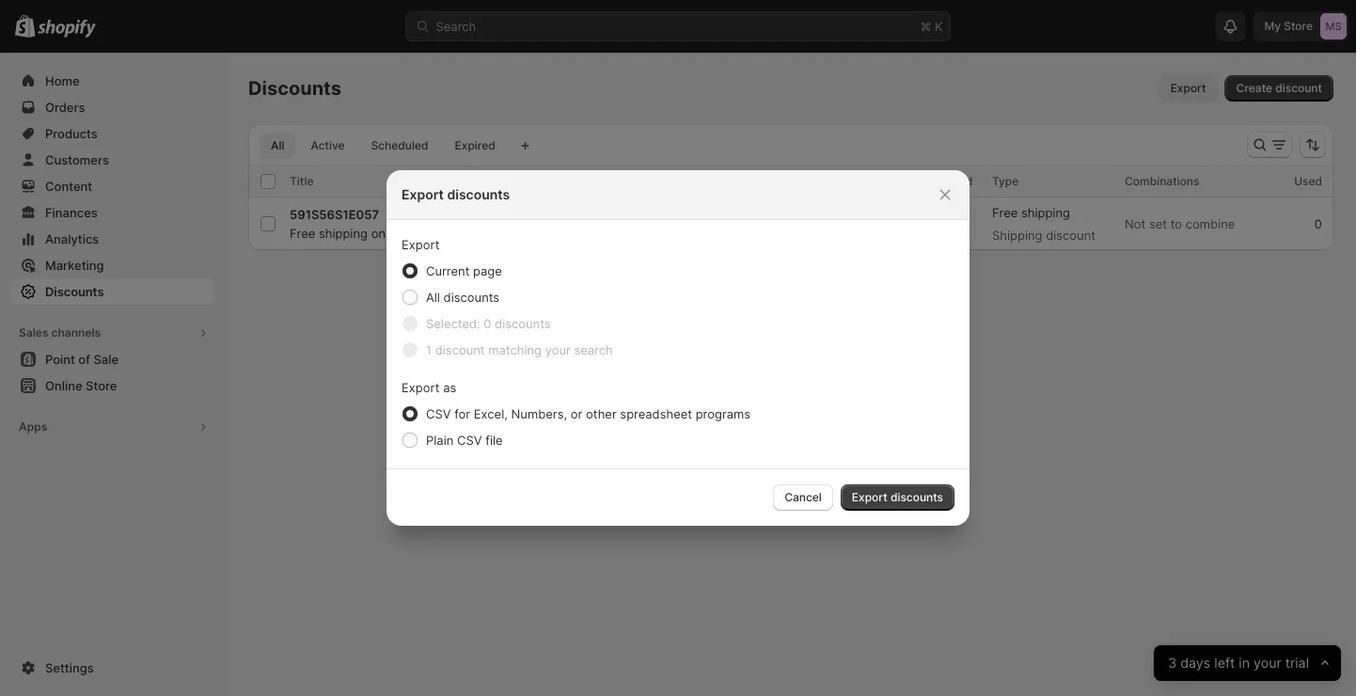 Task type: locate. For each thing, give the bounding box(es) containing it.
1 horizontal spatial free
[[993, 205, 1018, 220]]

combine
[[1186, 216, 1236, 231]]

all inside export discounts dialog
[[426, 290, 440, 304]]

0
[[1315, 216, 1323, 231], [484, 316, 492, 331]]

channels
[[51, 326, 101, 340]]

0 horizontal spatial all
[[389, 226, 402, 240]]

all
[[271, 139, 284, 152], [426, 290, 440, 304]]

export discounts
[[402, 187, 510, 203], [852, 491, 944, 504]]

expired
[[455, 139, 496, 152]]

export inside button
[[1171, 81, 1207, 95]]

all right on at the left of the page
[[389, 226, 402, 240]]

• left for
[[648, 226, 655, 240]]

export discounts button
[[841, 485, 955, 511]]

file
[[486, 433, 503, 447]]

to
[[1171, 216, 1183, 231]]

discounts
[[447, 187, 510, 203], [444, 290, 500, 304], [495, 316, 551, 331], [891, 491, 944, 504]]

0 horizontal spatial all
[[271, 139, 284, 152]]

not
[[1125, 216, 1146, 231]]

countries
[[697, 226, 751, 240]]

discount right create
[[1276, 81, 1323, 95]]

2 vertical spatial discount
[[435, 342, 485, 357]]

0 vertical spatial discount
[[1276, 81, 1323, 95]]

free inside 591s56s1e057 free shipping on all products • minimum purchase of $100.00 • for all countries
[[290, 226, 315, 240]]

1 horizontal spatial discount
[[1046, 228, 1096, 242]]

discount
[[1276, 81, 1323, 95], [1046, 228, 1096, 242], [435, 342, 485, 357]]

all right for
[[681, 226, 693, 240]]

shipping down 591s56s1e057
[[319, 226, 368, 240]]

for
[[659, 226, 677, 240]]

search
[[436, 19, 476, 33]]

2 all from the left
[[681, 226, 693, 240]]

create
[[1237, 81, 1273, 95]]

export button
[[1160, 75, 1218, 102]]

0 horizontal spatial 0
[[484, 316, 492, 331]]

1 horizontal spatial all
[[426, 290, 440, 304]]

1 vertical spatial discounts
[[45, 284, 104, 299]]

0 horizontal spatial •
[[460, 226, 467, 240]]

csv left the for
[[426, 406, 451, 421]]

tab list containing all
[[256, 132, 511, 159]]

⌘ k
[[921, 19, 943, 33]]

2 horizontal spatial discount
[[1276, 81, 1323, 95]]

0 horizontal spatial free
[[290, 226, 315, 240]]

all down current
[[426, 290, 440, 304]]

1 horizontal spatial •
[[648, 226, 655, 240]]

0 down used button
[[1315, 216, 1323, 231]]

purchase
[[526, 226, 579, 240]]

discount inside button
[[1276, 81, 1323, 95]]

other
[[586, 406, 617, 421]]

⌘
[[921, 19, 932, 33]]

for
[[455, 406, 471, 421]]

shipping inside 591s56s1e057 free shipping on all products • minimum purchase of $100.00 • for all countries
[[319, 226, 368, 240]]

0 horizontal spatial discounts
[[45, 284, 104, 299]]

export left create
[[1171, 81, 1207, 95]]

0 vertical spatial free
[[993, 205, 1018, 220]]

discounts up 'all' button
[[248, 77, 342, 100]]

free down 591s56s1e057
[[290, 226, 315, 240]]

csv left file
[[457, 433, 482, 447]]

1 horizontal spatial 0
[[1315, 216, 1323, 231]]

discounts
[[248, 77, 342, 100], [45, 284, 104, 299]]

free
[[993, 205, 1018, 220], [290, 226, 315, 240]]

numbers,
[[511, 406, 567, 421]]

0 vertical spatial csv
[[426, 406, 451, 421]]

0 vertical spatial discounts
[[248, 77, 342, 100]]

free inside free shipping shipping discount
[[993, 205, 1018, 220]]

1 horizontal spatial shipping
[[1022, 205, 1071, 220]]

0 vertical spatial shipping
[[1022, 205, 1071, 220]]

0 right selected:
[[484, 316, 492, 331]]

•
[[460, 226, 467, 240], [648, 226, 655, 240]]

1 • from the left
[[460, 226, 467, 240]]

0 horizontal spatial discount
[[435, 342, 485, 357]]

1 vertical spatial free
[[290, 226, 315, 240]]

shopify image
[[38, 19, 96, 38]]

all for all discounts
[[426, 290, 440, 304]]

0 horizontal spatial shipping
[[319, 226, 368, 240]]

1 vertical spatial csv
[[457, 433, 482, 447]]

• right 'products' at the top of the page
[[460, 226, 467, 240]]

all left active
[[271, 139, 284, 152]]

create discount
[[1237, 81, 1323, 95]]

home
[[45, 73, 80, 88]]

scheduled
[[371, 139, 429, 152]]

discount inside free shipping shipping discount
[[1046, 228, 1096, 242]]

1 vertical spatial discount
[[1046, 228, 1096, 242]]

on
[[371, 226, 386, 240]]

1 vertical spatial 0
[[484, 316, 492, 331]]

export
[[1171, 81, 1207, 95], [402, 187, 444, 203], [402, 237, 440, 252], [402, 380, 440, 395], [852, 491, 888, 504]]

0 inside export discounts dialog
[[484, 316, 492, 331]]

shipping
[[1022, 205, 1071, 220], [319, 226, 368, 240]]

discount down selected:
[[435, 342, 485, 357]]

csv
[[426, 406, 451, 421], [457, 433, 482, 447]]

1 vertical spatial export discounts
[[852, 491, 944, 504]]

discount inside dialog
[[435, 342, 485, 357]]

1 horizontal spatial all
[[681, 226, 693, 240]]

all
[[389, 226, 402, 240], [681, 226, 693, 240]]

csv for excel, numbers, or other spreadsheet programs
[[426, 406, 751, 421]]

export up current
[[402, 237, 440, 252]]

used
[[1295, 175, 1323, 188]]

591s56s1e057
[[290, 207, 379, 222]]

shipping up shipping
[[1022, 205, 1071, 220]]

export right cancel
[[852, 491, 888, 504]]

all inside button
[[271, 139, 284, 152]]

page
[[473, 263, 502, 278]]

title
[[290, 175, 314, 188]]

discounts up channels
[[45, 284, 104, 299]]

active
[[311, 139, 345, 152]]

sales channels button
[[11, 320, 215, 346]]

0 horizontal spatial csv
[[426, 406, 451, 421]]

shipping
[[993, 228, 1043, 242]]

1 vertical spatial all
[[426, 290, 440, 304]]

1 horizontal spatial discounts
[[248, 77, 342, 100]]

all for all
[[271, 139, 284, 152]]

0 vertical spatial export discounts
[[402, 187, 510, 203]]

0 vertical spatial all
[[271, 139, 284, 152]]

export discounts inside button
[[852, 491, 944, 504]]

settings
[[45, 660, 94, 675]]

free up shipping
[[993, 205, 1018, 220]]

1 vertical spatial shipping
[[319, 226, 368, 240]]

apps
[[19, 420, 47, 434]]

discounts inside "link"
[[45, 284, 104, 299]]

plain
[[426, 433, 454, 447]]

current
[[426, 263, 470, 278]]

tab list
[[256, 132, 511, 159]]

discount right shipping
[[1046, 228, 1096, 242]]

your
[[545, 342, 571, 357]]

1 horizontal spatial export discounts
[[852, 491, 944, 504]]



Task type: vqa. For each thing, say whether or not it's contained in the screenshot.
the right 0
yes



Task type: describe. For each thing, give the bounding box(es) containing it.
all discounts
[[426, 290, 500, 304]]

current page
[[426, 263, 502, 278]]

home link
[[11, 68, 215, 94]]

1
[[426, 342, 432, 357]]

cancel button
[[773, 485, 833, 511]]

selected: 0 discounts
[[426, 316, 551, 331]]

not set to combine
[[1125, 216, 1236, 231]]

shipping inside free shipping shipping discount
[[1022, 205, 1071, 220]]

apps button
[[11, 414, 215, 440]]

scheduled link
[[360, 133, 440, 159]]

export as
[[402, 380, 457, 395]]

search
[[574, 342, 613, 357]]

free shipping shipping discount
[[993, 205, 1096, 242]]

products
[[405, 226, 457, 240]]

export up 'products' at the top of the page
[[402, 187, 444, 203]]

0 vertical spatial 0
[[1315, 216, 1323, 231]]

2 • from the left
[[648, 226, 655, 240]]

active link
[[300, 133, 356, 159]]

discount for 1 discount matching your search
[[435, 342, 485, 357]]

sales channels
[[19, 326, 101, 340]]

combinations
[[1125, 175, 1200, 188]]

0 horizontal spatial export discounts
[[402, 187, 510, 203]]

programs
[[696, 406, 751, 421]]

discounts inside button
[[891, 491, 944, 504]]

591s56s1e057 free shipping on all products • minimum purchase of $100.00 • for all countries
[[290, 207, 751, 240]]

discount for create discount
[[1276, 81, 1323, 95]]

title button
[[290, 172, 333, 191]]

export inside button
[[852, 491, 888, 504]]

plain csv file
[[426, 433, 503, 447]]

k
[[935, 19, 943, 33]]

expired link
[[444, 133, 507, 159]]

export left as
[[402, 380, 440, 395]]

discounts link
[[11, 278, 215, 305]]

1 horizontal spatial csv
[[457, 433, 482, 447]]

cancel
[[785, 491, 822, 504]]

matching
[[488, 342, 542, 357]]

minimum
[[470, 226, 523, 240]]

selected:
[[426, 316, 480, 331]]

create discount button
[[1225, 75, 1334, 102]]

settings link
[[11, 655, 215, 681]]

as
[[443, 380, 457, 395]]

used button
[[1295, 172, 1342, 191]]

set
[[1150, 216, 1168, 231]]

code
[[931, 216, 962, 231]]

type
[[993, 175, 1019, 188]]

sales
[[19, 326, 48, 340]]

1 discount matching your search
[[426, 342, 613, 357]]

all button
[[260, 133, 296, 159]]

method
[[931, 175, 973, 188]]

$100.00
[[598, 226, 645, 240]]

1 all from the left
[[389, 226, 402, 240]]

or
[[571, 406, 583, 421]]

spreadsheet
[[620, 406, 692, 421]]

of
[[583, 226, 595, 240]]

excel,
[[474, 406, 508, 421]]

export discounts dialog
[[0, 170, 1357, 526]]



